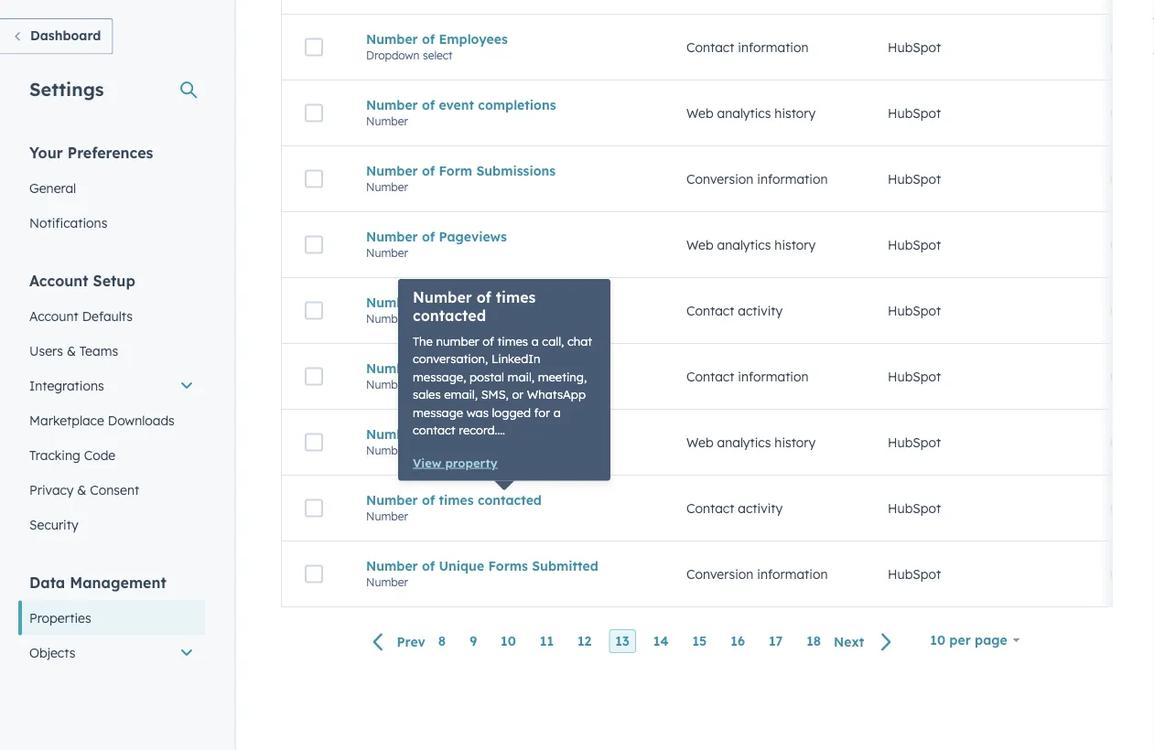 Task type: vqa. For each thing, say whether or not it's contained in the screenshot.
Marketing to the left
no



Task type: locate. For each thing, give the bounding box(es) containing it.
of inside number of times contacted number
[[422, 492, 435, 508]]

2 vertical spatial analytics
[[717, 435, 771, 451]]

1 vertical spatial contacted
[[478, 492, 542, 508]]

number of sales activities number
[[366, 295, 536, 326]]

account up users
[[29, 308, 79, 324]]

of inside number of sequences enrolled number
[[422, 361, 435, 377]]

2 history from the top
[[775, 237, 816, 253]]

1 vertical spatial web analytics history
[[687, 237, 816, 253]]

times up linkedin
[[498, 334, 528, 349]]

conversion for number of unique forms submitted
[[687, 567, 754, 583]]

objects
[[29, 645, 75, 661]]

hubspot
[[888, 39, 942, 55], [888, 105, 942, 121], [888, 171, 942, 187], [888, 237, 942, 253], [888, 303, 942, 319], [888, 369, 942, 385], [888, 435, 942, 451], [888, 501, 942, 517], [888, 567, 942, 583]]

submitted
[[532, 558, 599, 574]]

0 for number of sequences enrolled
[[1111, 369, 1119, 385]]

10 right 9
[[501, 634, 516, 650]]

8 0 from the top
[[1111, 501, 1119, 517]]

a right for
[[554, 405, 561, 420]]

0 for number of pageviews
[[1111, 237, 1119, 253]]

2 vertical spatial web analytics history
[[687, 435, 816, 451]]

15
[[693, 634, 707, 650]]

2 web from the top
[[687, 237, 714, 253]]

pagination navigation
[[362, 630, 904, 654]]

0 horizontal spatial a
[[532, 334, 539, 349]]

11 button
[[534, 630, 560, 654]]

sequences
[[439, 361, 505, 377]]

16 button
[[725, 630, 752, 654]]

email,
[[444, 387, 478, 402]]

0 vertical spatial &
[[67, 343, 76, 359]]

logged
[[492, 405, 531, 420]]

activity for number of times contacted
[[738, 501, 783, 517]]

history
[[775, 105, 816, 121], [775, 237, 816, 253], [775, 435, 816, 451]]

9
[[470, 634, 477, 650]]

forms
[[488, 558, 528, 574]]

2 contact from the top
[[687, 303, 735, 319]]

message
[[413, 405, 464, 420]]

privacy
[[29, 482, 74, 498]]

5 0 from the top
[[1111, 303, 1119, 319]]

2 conversion from the top
[[687, 567, 754, 583]]

marketplace downloads
[[29, 413, 175, 429]]

contact information for number of sequences enrolled
[[687, 369, 809, 385]]

0 vertical spatial conversion information
[[687, 171, 828, 187]]

marketplace downloads link
[[18, 403, 205, 438]]

of up select
[[422, 31, 435, 47]]

0 vertical spatial contacted
[[413, 307, 486, 325]]

integrations
[[29, 378, 104, 394]]

of inside number of form submissions number
[[422, 163, 435, 179]]

privacy & consent
[[29, 482, 139, 498]]

8
[[439, 634, 446, 650]]

3 history from the top
[[775, 435, 816, 451]]

2 conversion information from the top
[[687, 567, 828, 583]]

of for number of sessions
[[422, 427, 435, 443]]

1 vertical spatial conversion
[[687, 567, 754, 583]]

0 for number of employees
[[1111, 39, 1119, 55]]

analytics for number of sessions
[[717, 435, 771, 451]]

10 inside popup button
[[931, 633, 946, 649]]

4 hubspot from the top
[[888, 237, 942, 253]]

per
[[950, 633, 971, 649]]

contacted
[[413, 307, 486, 325], [478, 492, 542, 508]]

1 vertical spatial account
[[29, 308, 79, 324]]

5 hubspot from the top
[[888, 303, 942, 319]]

10 for 10
[[501, 634, 516, 650]]

0 for number of event completions
[[1111, 105, 1119, 121]]

contact
[[687, 39, 735, 55], [687, 303, 735, 319], [687, 369, 735, 385], [687, 501, 735, 517]]

0 vertical spatial contact information
[[687, 39, 809, 55]]

consent
[[90, 482, 139, 498]]

2 contact information from the top
[[687, 369, 809, 385]]

form
[[439, 163, 473, 179]]

view property button
[[413, 454, 498, 472]]

account for account setup
[[29, 272, 88, 290]]

data management
[[29, 574, 166, 592]]

number of event completions button
[[366, 97, 643, 113]]

of up "sales"
[[422, 361, 435, 377]]

1 vertical spatial conversion information
[[687, 567, 828, 583]]

of left pageviews
[[422, 229, 435, 245]]

1 vertical spatial contact activity
[[687, 501, 783, 517]]

contact activity
[[687, 303, 783, 319], [687, 501, 783, 517]]

contact information
[[687, 39, 809, 55], [687, 369, 809, 385]]

users & teams link
[[18, 334, 205, 369]]

contacted for number of times contacted number
[[478, 492, 542, 508]]

times inside number of times contacted number
[[439, 492, 474, 508]]

hubspot for number of unique forms submitted
[[888, 567, 942, 583]]

number inside number of employees dropdown select
[[366, 31, 418, 47]]

dropdown
[[366, 48, 420, 62]]

hubspot for number of sales activities
[[888, 303, 942, 319]]

1 horizontal spatial &
[[77, 482, 86, 498]]

2 vertical spatial history
[[775, 435, 816, 451]]

0 vertical spatial contact activity
[[687, 303, 783, 319]]

of for number of times contacted
[[422, 492, 435, 508]]

completions
[[478, 97, 556, 113]]

1 contact from the top
[[687, 39, 735, 55]]

of
[[422, 31, 435, 47], [422, 97, 435, 113], [422, 163, 435, 179], [422, 229, 435, 245], [477, 288, 492, 307], [422, 295, 435, 311], [483, 334, 494, 349], [422, 361, 435, 377], [422, 427, 435, 443], [422, 492, 435, 508], [422, 558, 435, 574]]

your preferences element
[[18, 142, 205, 240]]

3 analytics from the top
[[717, 435, 771, 451]]

2 contact activity from the top
[[687, 501, 783, 517]]

1 conversion information from the top
[[687, 171, 828, 187]]

defaults
[[82, 308, 133, 324]]

event
[[439, 97, 474, 113]]

number of sessions number
[[366, 427, 494, 458]]

analytics for number of pageviews
[[717, 237, 771, 253]]

next button
[[828, 630, 904, 654]]

downloads
[[108, 413, 175, 429]]

of down the message
[[422, 427, 435, 443]]

10 inside button
[[501, 634, 516, 650]]

0 vertical spatial times
[[496, 288, 536, 307]]

enrolled
[[509, 361, 561, 377]]

times down the 'view property' button
[[439, 492, 474, 508]]

contact for number of employees
[[687, 39, 735, 55]]

10 left per
[[931, 633, 946, 649]]

3 web from the top
[[687, 435, 714, 451]]

page
[[975, 633, 1008, 649]]

of left unique
[[422, 558, 435, 574]]

contact activity for activities
[[687, 303, 783, 319]]

1 horizontal spatial 10
[[931, 633, 946, 649]]

4 0 from the top
[[1111, 237, 1119, 253]]

6 hubspot from the top
[[888, 369, 942, 385]]

1 web from the top
[[687, 105, 714, 121]]

pageviews
[[439, 229, 507, 245]]

of inside 'number of unique forms submitted number'
[[422, 558, 435, 574]]

teams
[[80, 343, 118, 359]]

number of form submissions number
[[366, 163, 556, 194]]

hubspot for number of sequences enrolled
[[888, 369, 942, 385]]

number of times contacted the number of times a call, chat conversation, linkedin message, postal mail, meeting, sales email, sms, or whatsapp message was logged for a contact record.…
[[413, 288, 593, 438]]

contacted down property
[[478, 492, 542, 508]]

sales
[[439, 295, 473, 311]]

account for account defaults
[[29, 308, 79, 324]]

1 history from the top
[[775, 105, 816, 121]]

number of sequences enrolled button
[[366, 361, 643, 377]]

activity
[[738, 303, 783, 319], [738, 501, 783, 517]]

1 web analytics history from the top
[[687, 105, 816, 121]]

0 for number of sales activities
[[1111, 303, 1119, 319]]

9 button
[[463, 630, 484, 654]]

contacted inside number of times contacted the number of times a call, chat conversation, linkedin message, postal mail, meeting, sales email, sms, or whatsapp message was logged for a contact record.…
[[413, 307, 486, 325]]

1 vertical spatial a
[[554, 405, 561, 420]]

1 contact activity from the top
[[687, 303, 783, 319]]

account
[[29, 272, 88, 290], [29, 308, 79, 324]]

general link
[[18, 171, 205, 206]]

number of sessions button
[[366, 427, 643, 443]]

3 web analytics history from the top
[[687, 435, 816, 451]]

number of sales activities button
[[366, 295, 643, 311]]

8 hubspot from the top
[[888, 501, 942, 517]]

notifications link
[[18, 206, 205, 240]]

7 hubspot from the top
[[888, 435, 942, 451]]

account setup element
[[18, 271, 205, 543]]

1 vertical spatial contact information
[[687, 369, 809, 385]]

linkedin
[[492, 352, 541, 367]]

web for number of pageviews
[[687, 237, 714, 253]]

0 horizontal spatial &
[[67, 343, 76, 359]]

2 vertical spatial times
[[439, 492, 474, 508]]

times for number of times contacted number
[[439, 492, 474, 508]]

1 vertical spatial activity
[[738, 501, 783, 517]]

contacted up number on the top left
[[413, 307, 486, 325]]

of for number of event completions
[[422, 97, 435, 113]]

9 hubspot from the top
[[888, 567, 942, 583]]

17 button
[[763, 630, 790, 654]]

of right number on the top left
[[483, 334, 494, 349]]

0 for number of sessions
[[1111, 435, 1119, 451]]

1 contact information from the top
[[687, 39, 809, 55]]

number of unique forms submitted number
[[366, 558, 599, 590]]

1 vertical spatial analytics
[[717, 237, 771, 253]]

1 hubspot from the top
[[888, 39, 942, 55]]

0 vertical spatial web analytics history
[[687, 105, 816, 121]]

0 vertical spatial conversion
[[687, 171, 754, 187]]

view property
[[413, 456, 498, 471]]

1 vertical spatial web
[[687, 237, 714, 253]]

1 vertical spatial times
[[498, 334, 528, 349]]

of left sales
[[422, 295, 435, 311]]

number of pageviews button
[[366, 229, 643, 245]]

contact for number of times contacted
[[687, 501, 735, 517]]

0 horizontal spatial 10
[[501, 634, 516, 650]]

9 0 from the top
[[1111, 567, 1119, 583]]

2 0 from the top
[[1111, 105, 1119, 121]]

setup
[[93, 272, 135, 290]]

7 0 from the top
[[1111, 435, 1119, 451]]

& right privacy
[[77, 482, 86, 498]]

web
[[687, 105, 714, 121], [687, 237, 714, 253], [687, 435, 714, 451]]

3 hubspot from the top
[[888, 171, 942, 187]]

1 account from the top
[[29, 272, 88, 290]]

your preferences
[[29, 143, 153, 162]]

conversion for number of form submissions
[[687, 171, 754, 187]]

13
[[616, 634, 630, 650]]

of inside number of pageviews number
[[422, 229, 435, 245]]

settings
[[29, 77, 104, 100]]

times right sales
[[496, 288, 536, 307]]

1 vertical spatial history
[[775, 237, 816, 253]]

2 account from the top
[[29, 308, 79, 324]]

prev
[[397, 634, 426, 650]]

of left event
[[422, 97, 435, 113]]

2 hubspot from the top
[[888, 105, 942, 121]]

of for number of unique forms submitted
[[422, 558, 435, 574]]

2 web analytics history from the top
[[687, 237, 816, 253]]

contact for number of sequences enrolled
[[687, 369, 735, 385]]

of inside number of employees dropdown select
[[422, 31, 435, 47]]

4 contact from the top
[[687, 501, 735, 517]]

of inside number of sessions number
[[422, 427, 435, 443]]

management
[[70, 574, 166, 592]]

tab panel
[[266, 0, 1141, 674]]

3 contact from the top
[[687, 369, 735, 385]]

of inside number of sales activities number
[[422, 295, 435, 311]]

6 0 from the top
[[1111, 369, 1119, 385]]

1 conversion from the top
[[687, 171, 754, 187]]

contacted inside number of times contacted number
[[478, 492, 542, 508]]

1 0 from the top
[[1111, 39, 1119, 55]]

sessions
[[439, 427, 494, 443]]

web for number of sessions
[[687, 435, 714, 451]]

of left form
[[422, 163, 435, 179]]

1 analytics from the top
[[717, 105, 771, 121]]

1 activity from the top
[[738, 303, 783, 319]]

& right users
[[67, 343, 76, 359]]

account up account defaults
[[29, 272, 88, 290]]

history for number of sessions
[[775, 435, 816, 451]]

3 0 from the top
[[1111, 171, 1119, 187]]

0 vertical spatial web
[[687, 105, 714, 121]]

conversion information for number of form submissions
[[687, 171, 828, 187]]

conversion information for number of unique forms submitted
[[687, 567, 828, 583]]

0 vertical spatial history
[[775, 105, 816, 121]]

a left call,
[[532, 334, 539, 349]]

2 activity from the top
[[738, 501, 783, 517]]

of inside 'number of event completions number'
[[422, 97, 435, 113]]

17
[[769, 634, 783, 650]]

0 vertical spatial activity
[[738, 303, 783, 319]]

2 analytics from the top
[[717, 237, 771, 253]]

analytics
[[717, 105, 771, 121], [717, 237, 771, 253], [717, 435, 771, 451]]

preferences
[[68, 143, 153, 162]]

of for number of form submissions
[[422, 163, 435, 179]]

0 vertical spatial account
[[29, 272, 88, 290]]

2 vertical spatial web
[[687, 435, 714, 451]]

web analytics history for number of event completions
[[687, 105, 816, 121]]

1 vertical spatial &
[[77, 482, 86, 498]]

of down view at bottom left
[[422, 492, 435, 508]]

record.…
[[459, 423, 505, 438]]

0 vertical spatial analytics
[[717, 105, 771, 121]]



Task type: describe. For each thing, give the bounding box(es) containing it.
number of employees dropdown select
[[366, 31, 508, 62]]

web analytics history for number of pageviews
[[687, 237, 816, 253]]

tracking code link
[[18, 438, 205, 473]]

8 button
[[432, 630, 453, 654]]

or
[[512, 387, 524, 402]]

information for number of form submissions
[[758, 171, 828, 187]]

web analytics history for number of sessions
[[687, 435, 816, 451]]

tab panel containing number of employees
[[266, 0, 1141, 674]]

18 button
[[801, 630, 828, 654]]

14 button
[[647, 630, 675, 654]]

number of times contacted tooltip
[[398, 279, 611, 481]]

hubspot for number of sessions
[[888, 435, 942, 451]]

hubspot for number of employees
[[888, 39, 942, 55]]

chat
[[568, 334, 593, 349]]

12
[[578, 634, 592, 650]]

submissions
[[477, 163, 556, 179]]

contacted for number of times contacted the number of times a call, chat conversation, linkedin message, postal mail, meeting, sales email, sms, or whatsapp message was logged for a contact record.…
[[413, 307, 486, 325]]

for
[[534, 405, 550, 420]]

sms,
[[481, 387, 509, 402]]

number inside number of times contacted the number of times a call, chat conversation, linkedin message, postal mail, meeting, sales email, sms, or whatsapp message was logged for a contact record.…
[[413, 288, 472, 307]]

data
[[29, 574, 65, 592]]

hubspot for number of form submissions
[[888, 171, 942, 187]]

dashboard
[[30, 27, 101, 43]]

security
[[29, 517, 78, 533]]

information for number of employees
[[738, 39, 809, 55]]

hubspot for number of times contacted
[[888, 501, 942, 517]]

of for number of sequences enrolled
[[422, 361, 435, 377]]

analytics for number of event completions
[[717, 105, 771, 121]]

employees
[[439, 31, 508, 47]]

of right sales
[[477, 288, 492, 307]]

information for number of sequences enrolled
[[738, 369, 809, 385]]

tracking code
[[29, 447, 116, 463]]

contact information for number of employees
[[687, 39, 809, 55]]

was
[[467, 405, 489, 420]]

number of sequences enrolled number
[[366, 361, 561, 392]]

& for users
[[67, 343, 76, 359]]

14
[[654, 634, 669, 650]]

0 for number of times contacted
[[1111, 501, 1119, 517]]

contact activity for contacted
[[687, 501, 783, 517]]

conversation,
[[413, 352, 488, 367]]

history for number of event completions
[[775, 105, 816, 121]]

account defaults
[[29, 308, 133, 324]]

prev button
[[362, 630, 432, 654]]

tracking
[[29, 447, 80, 463]]

hubspot for number of event completions
[[888, 105, 942, 121]]

& for privacy
[[77, 482, 86, 498]]

your
[[29, 143, 63, 162]]

next
[[834, 634, 865, 650]]

call,
[[542, 334, 564, 349]]

sales
[[413, 387, 441, 402]]

notifications
[[29, 215, 108, 231]]

number of event completions number
[[366, 97, 556, 128]]

0 for number of unique forms submitted
[[1111, 567, 1119, 583]]

12 button
[[571, 630, 598, 654]]

property
[[445, 456, 498, 471]]

10 for 10 per page
[[931, 633, 946, 649]]

10 per page
[[931, 633, 1008, 649]]

privacy & consent link
[[18, 473, 205, 508]]

of for number of sales activities
[[422, 295, 435, 311]]

properties link
[[18, 601, 205, 636]]

the
[[413, 334, 433, 349]]

users & teams
[[29, 343, 118, 359]]

times for number of times contacted the number of times a call, chat conversation, linkedin message, postal mail, meeting, sales email, sms, or whatsapp message was logged for a contact record.…
[[496, 288, 536, 307]]

number of unique forms submitted button
[[366, 558, 643, 574]]

information for number of unique forms submitted
[[758, 567, 828, 583]]

10 per page button
[[919, 623, 1033, 659]]

view
[[413, 456, 442, 471]]

general
[[29, 180, 76, 196]]

0 for number of form submissions
[[1111, 171, 1119, 187]]

postal
[[470, 370, 505, 385]]

properties
[[29, 610, 91, 626]]

objects button
[[18, 636, 205, 671]]

number
[[436, 334, 480, 349]]

hubspot for number of pageviews
[[888, 237, 942, 253]]

10 button
[[495, 630, 523, 654]]

number of form submissions button
[[366, 163, 643, 179]]

account setup
[[29, 272, 135, 290]]

activities
[[477, 295, 536, 311]]

web for number of event completions
[[687, 105, 714, 121]]

security link
[[18, 508, 205, 543]]

account defaults link
[[18, 299, 205, 334]]

0 vertical spatial a
[[532, 334, 539, 349]]

number of pageviews number
[[366, 229, 507, 260]]

users
[[29, 343, 63, 359]]

code
[[84, 447, 116, 463]]

18
[[807, 634, 822, 650]]

of for number of pageviews
[[422, 229, 435, 245]]

contact for number of sales activities
[[687, 303, 735, 319]]

11
[[540, 634, 554, 650]]

select
[[423, 48, 453, 62]]

16
[[731, 634, 745, 650]]

activity for number of sales activities
[[738, 303, 783, 319]]

whatsapp
[[527, 387, 586, 402]]

13 button
[[609, 630, 636, 654]]

data management element
[[18, 573, 205, 740]]

1 horizontal spatial a
[[554, 405, 561, 420]]

history for number of pageviews
[[775, 237, 816, 253]]

mail,
[[508, 370, 535, 385]]

of for number of employees
[[422, 31, 435, 47]]

number of employees button
[[366, 31, 643, 47]]



